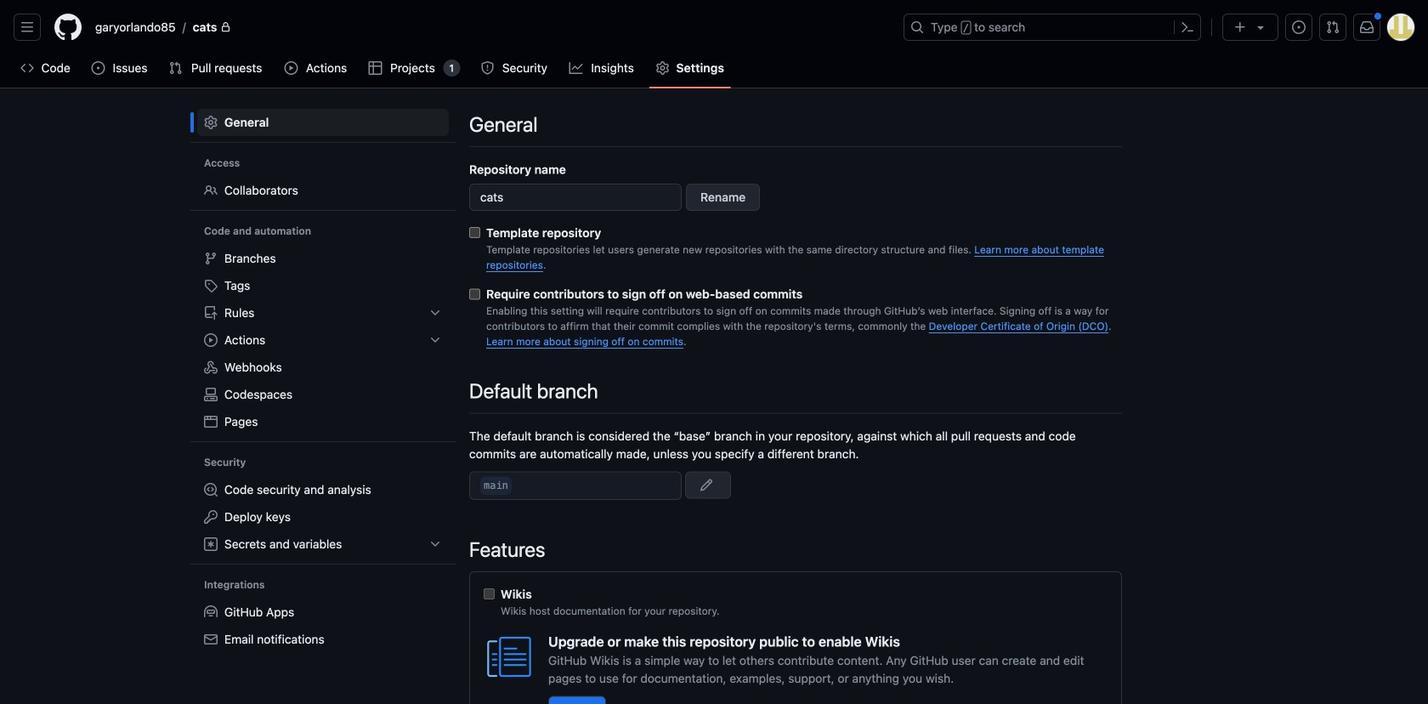 Task type: vqa. For each thing, say whether or not it's contained in the screenshot.
gear icon to the left
yes



Task type: locate. For each thing, give the bounding box(es) containing it.
gear image
[[656, 61, 670, 75]]

git pull request image
[[1327, 20, 1340, 34], [169, 61, 183, 75]]

play image
[[285, 61, 298, 75]]

0 horizontal spatial git pull request image
[[169, 61, 183, 75]]

None checkbox
[[469, 227, 481, 238], [484, 589, 495, 600], [469, 227, 481, 238], [484, 589, 495, 600]]

1 horizontal spatial git pull request image
[[1327, 20, 1340, 34]]

lock image
[[221, 22, 231, 32]]

webhook image
[[204, 361, 218, 374]]

1 vertical spatial git pull request image
[[169, 61, 183, 75]]

None text field
[[469, 184, 682, 211]]

git pull request image right issue opened image
[[1327, 20, 1340, 34]]

graph image
[[569, 61, 583, 75]]

shield image
[[481, 61, 494, 75]]

git pull request image right issue opened icon
[[169, 61, 183, 75]]

gear image
[[204, 116, 218, 129]]

None checkbox
[[469, 289, 481, 300]]

hubot image
[[204, 605, 218, 619]]

notifications image
[[1361, 20, 1374, 34]]

list
[[88, 14, 894, 41], [197, 245, 449, 435], [197, 476, 449, 558], [197, 599, 449, 653]]

rename branch image
[[700, 478, 714, 492]]

0 vertical spatial git pull request image
[[1327, 20, 1340, 34]]

issue opened image
[[91, 61, 105, 75]]



Task type: describe. For each thing, give the bounding box(es) containing it.
plus image
[[1234, 20, 1248, 34]]

key image
[[204, 510, 218, 524]]

browser image
[[204, 415, 218, 429]]

command palette image
[[1181, 20, 1195, 34]]

tag image
[[204, 279, 218, 293]]

homepage image
[[54, 14, 82, 41]]

git pull request image for issue opened icon
[[169, 61, 183, 75]]

wikis group
[[484, 585, 1108, 619]]

wikis image
[[484, 632, 535, 683]]

git pull request image for issue opened image
[[1327, 20, 1340, 34]]

people image
[[204, 184, 218, 197]]

issue opened image
[[1293, 20, 1306, 34]]

table image
[[369, 61, 382, 75]]

code image
[[20, 61, 34, 75]]

mail image
[[204, 633, 218, 646]]

codespaces image
[[204, 388, 218, 401]]

triangle down image
[[1254, 20, 1268, 34]]

codescan image
[[204, 483, 218, 497]]

git branch image
[[204, 252, 218, 265]]



